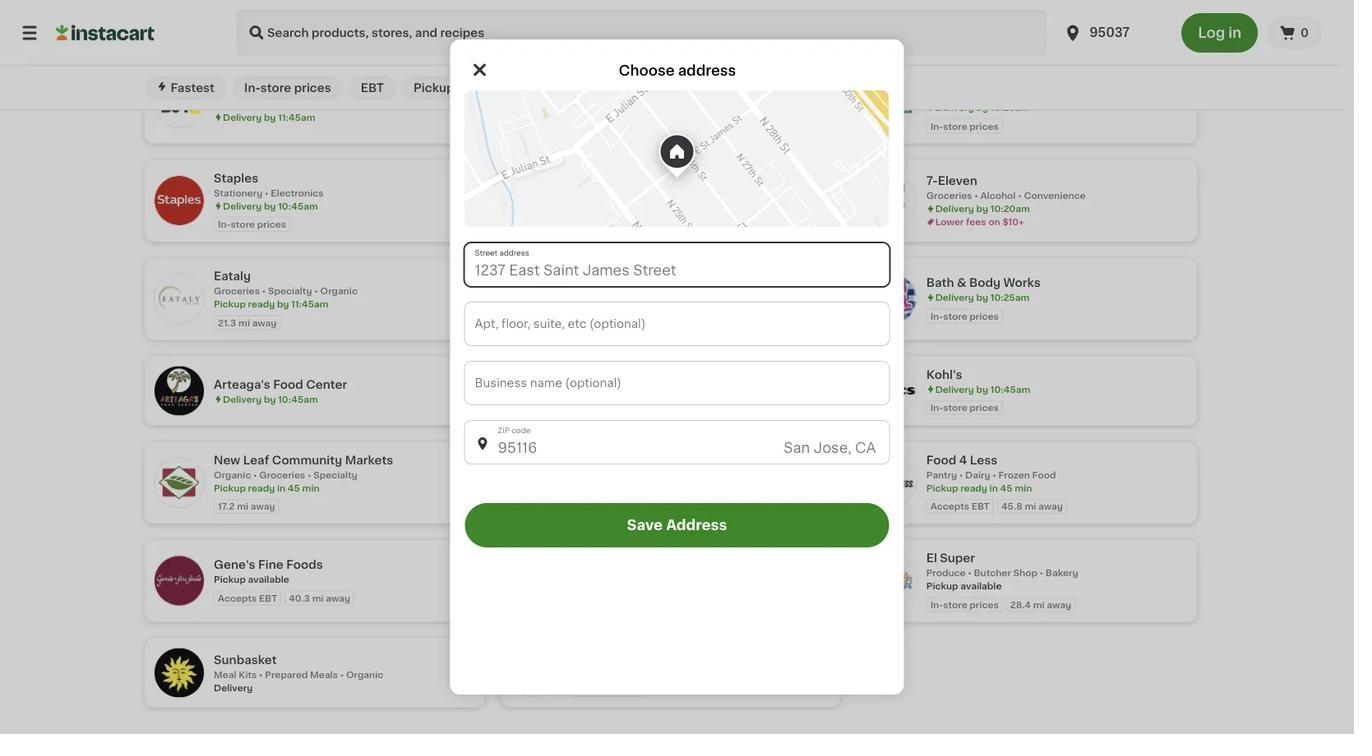 Task type: vqa. For each thing, say whether or not it's contained in the screenshot.


Task type: locate. For each thing, give the bounding box(es) containing it.
accepts ebt down dairy at the bottom right of the page
[[931, 502, 990, 511]]

min inside food 4 less pantry • dairy • frozen food pickup ready in 45 min
[[1015, 484, 1032, 493]]

accepts down gene's
[[218, 594, 257, 603]]

ready inside eataly groceries • specialty • organic pickup ready by 11:45am
[[248, 300, 275, 309]]

min inside new leaf community markets organic • groceries • specialty pickup ready in 45 min
[[302, 484, 320, 493]]

by up less
[[977, 385, 989, 394]]

0 vertical spatial home
[[275, 100, 303, 109]]

2 vertical spatial ebt
[[259, 594, 277, 603]]

organic inside new leaf community markets organic • groceries • specialty pickup ready in 45 min
[[214, 471, 251, 480]]

specialty down hmart
[[570, 100, 614, 109]]

delivery by 10:25am up the choose
[[579, 5, 674, 14]]

0 horizontal spatial available
[[248, 575, 289, 585]]

food up pantry
[[926, 455, 957, 466]]

40.3 mi away
[[289, 594, 350, 603]]

pickup down pantry
[[926, 484, 958, 493]]

delivery by 10:45am down general
[[579, 402, 674, 411]]

2 45 from the left
[[1000, 484, 1013, 493]]

by down staples stationery • electronics
[[264, 202, 276, 211]]

45 inside new leaf community markets organic • groceries • specialty pickup ready in 45 min
[[288, 484, 300, 493]]

in-store prices inside button
[[244, 82, 331, 94]]

• inside the big lots home • general merchandise
[[600, 388, 604, 397]]

kits
[[239, 670, 257, 679]]

organic inside grocery outlet groceries • organic • alcohol delivery by 10:45am
[[624, 198, 662, 207]]

by down arteaga's food center
[[264, 395, 276, 404]]

delivery down wine
[[570, 493, 609, 502]]

delivery down the arteaga's
[[223, 395, 262, 404]]

away
[[252, 319, 277, 328], [251, 502, 275, 511], [1039, 502, 1063, 511], [326, 594, 350, 603], [1047, 601, 1071, 610]]

mi right 21.3
[[238, 319, 250, 328]]

pickup
[[414, 82, 454, 94], [214, 300, 246, 309], [214, 484, 246, 493], [926, 484, 958, 493], [214, 575, 246, 585], [926, 582, 958, 591]]

0 vertical spatial prepared
[[622, 100, 665, 109]]

pickup inside pickup button
[[414, 82, 454, 94]]

7-
[[926, 176, 938, 187]]

ready up 17.2 mi away
[[248, 484, 275, 493]]

10:25am up the 7-eleven groceries • alcohol • convenience
[[991, 103, 1030, 113]]

0 horizontal spatial alcohol
[[670, 198, 705, 207]]

pickup inside gene's fine foods pickup available
[[214, 575, 246, 585]]

1 horizontal spatial prepared
[[622, 100, 665, 109]]

bakery
[[1046, 569, 1079, 578]]

ready inside new leaf community markets organic • groceries • specialty pickup ready in 45 min
[[248, 484, 275, 493]]

the
[[570, 280, 592, 292], [570, 464, 592, 476]]

food 4 less pantry • dairy • frozen food pickup ready in 45 min
[[926, 455, 1056, 493]]

groceries down grocery
[[570, 198, 616, 207]]

min down frozen
[[1015, 484, 1032, 493]]

groceries down community
[[259, 471, 305, 480]]

shop right wine
[[628, 464, 659, 476]]

mi for 17.2
[[237, 502, 248, 511]]

home
[[275, 100, 303, 109], [570, 388, 598, 397]]

ebt
[[361, 82, 384, 94], [972, 502, 990, 511], [259, 594, 277, 603]]

in inside food 4 less pantry • dairy • frozen food pickup ready in 45 min
[[990, 484, 998, 493]]

delivery
[[579, 5, 618, 14], [935, 5, 974, 14], [935, 103, 974, 113], [223, 113, 262, 122], [579, 113, 618, 122], [223, 202, 262, 211], [935, 205, 974, 214], [579, 211, 618, 220], [935, 293, 974, 302], [579, 310, 618, 319], [935, 385, 974, 394], [223, 395, 262, 404], [579, 402, 618, 411], [570, 493, 609, 502], [214, 684, 253, 693]]

fastest button
[[145, 76, 226, 100]]

0 horizontal spatial electronics
[[214, 100, 267, 109]]

new inside button
[[484, 82, 510, 94]]

0 horizontal spatial ebt
[[259, 594, 277, 603]]

away right the 40.3
[[326, 594, 350, 603]]

health
[[570, 297, 601, 306]]

center
[[306, 379, 347, 390]]

hmart specialty • prepared meals • ethnic
[[570, 84, 733, 109]]

0 vertical spatial in-store prices link
[[145, 0, 485, 46]]

0 horizontal spatial new
[[214, 455, 240, 466]]

specialty inside eataly groceries • specialty • organic pickup ready by 11:45am
[[268, 287, 312, 296]]

1 min from the left
[[302, 484, 320, 493]]

specialty up 21.3 mi away
[[268, 287, 312, 296]]

mi right the 40.3
[[312, 594, 324, 603]]

11:45am down best buy electronics • home & office
[[278, 113, 315, 122]]

general
[[606, 388, 643, 397]]

by up arteaga's food center
[[277, 300, 289, 309]]

away for 21.3 mi away
[[252, 319, 277, 328]]

0 vertical spatial accepts ebt
[[931, 502, 990, 511]]

1 vertical spatial electronics
[[271, 189, 324, 198]]

2 min from the left
[[1015, 484, 1032, 493]]

11:00am
[[991, 5, 1028, 14]]

0 horizontal spatial food
[[273, 379, 303, 390]]

1 vertical spatial accepts
[[218, 594, 257, 603]]

1 horizontal spatial new
[[484, 82, 510, 94]]

super
[[940, 553, 975, 564]]

by down wellness
[[620, 310, 632, 319]]

alcohol
[[981, 192, 1016, 201], [670, 198, 705, 207]]

in- inside button
[[244, 82, 261, 94]]

delivery inside the vitamin shoppe® health & wellness • supplements delivery by 10:45am
[[579, 310, 618, 319]]

pickup right ebt button
[[414, 82, 454, 94]]

away for 28.4 mi away
[[1047, 601, 1071, 610]]

new for new
[[484, 82, 510, 94]]

ebt for 40.3 mi away
[[259, 594, 277, 603]]

11:45am inside eataly groceries • specialty • organic pickup ready by 11:45am
[[291, 300, 329, 309]]

specialty
[[570, 100, 614, 109], [268, 287, 312, 296], [313, 471, 358, 480]]

food left center
[[273, 379, 303, 390]]

10:45am
[[278, 202, 318, 211], [634, 211, 674, 220], [634, 310, 674, 319], [991, 385, 1031, 394], [278, 395, 318, 404], [634, 402, 674, 411]]

electronics inside staples stationery • electronics
[[271, 189, 324, 198]]

2   text field from the top
[[465, 303, 889, 345]]

in right log at the right top of the page
[[1229, 26, 1242, 40]]

new button
[[472, 76, 522, 100]]

groceries down eleven
[[926, 192, 972, 201]]

accepts ebt down gene's fine foods pickup available
[[218, 594, 277, 603]]

specialty down community
[[313, 471, 358, 480]]

new right pickup button
[[484, 82, 510, 94]]

delivery by 11:15am
[[579, 113, 669, 122]]

• inside best buy electronics • home & office
[[269, 100, 273, 109]]

away for 45.8 mi away
[[1039, 502, 1063, 511]]

accepts for 40.3 mi away
[[218, 594, 257, 603]]

& right bath
[[957, 277, 967, 289]]

1 vertical spatial delivery by 10:25am
[[935, 103, 1030, 113]]

new
[[484, 82, 510, 94], [214, 455, 240, 466]]

0 vertical spatial new
[[484, 82, 510, 94]]

new left leaf
[[214, 455, 240, 466]]

away right 17.2
[[251, 502, 275, 511]]

accepts down pantry
[[931, 502, 970, 511]]

main content
[[0, 0, 1342, 734]]

pickup inside eataly groceries • specialty • organic pickup ready by 11:45am
[[214, 300, 246, 309]]

0 vertical spatial ebt
[[361, 82, 384, 94]]

available down the fine
[[248, 575, 289, 585]]

1 horizontal spatial meals
[[667, 100, 695, 109]]

1 horizontal spatial food
[[926, 455, 957, 466]]

1 vertical spatial 11:45am
[[291, 300, 329, 309]]

1 horizontal spatial ebt
[[361, 82, 384, 94]]

prepared right kits
[[265, 670, 308, 679]]

meals right kits
[[310, 670, 338, 679]]

away right 45.8
[[1039, 502, 1063, 511]]

1 horizontal spatial &
[[603, 297, 611, 306]]

prepared inside sunbasket meal kits • prepared meals • organic delivery
[[265, 670, 308, 679]]

45 down community
[[288, 484, 300, 493]]

available down the 'butcher' at the bottom of page
[[961, 582, 1002, 591]]

10:45am down outlet on the top
[[634, 211, 674, 220]]

1 horizontal spatial shop
[[1013, 569, 1038, 578]]

1 vertical spatial the
[[570, 464, 592, 476]]

1 vertical spatial home
[[570, 388, 598, 397]]

• inside the vitamin shoppe® health & wellness • supplements delivery by 10:45am
[[657, 297, 661, 306]]

1 horizontal spatial 45
[[1000, 484, 1013, 493]]

delivery by 10:25am up eleven
[[935, 103, 1030, 113]]

0 button
[[1268, 16, 1322, 49]]

by inside eataly groceries • specialty • organic pickup ready by 11:45am
[[277, 300, 289, 309]]

delivery by 10:20am
[[935, 205, 1030, 214]]

1 horizontal spatial specialty
[[313, 471, 358, 480]]

0 horizontal spatial in-store prices link
[[145, 0, 485, 46]]

accepts ebt for 40.3 mi away
[[218, 594, 277, 603]]

meals
[[667, 100, 695, 109], [310, 670, 338, 679]]

0 vertical spatial electronics
[[214, 100, 267, 109]]

2 horizontal spatial specialty
[[570, 100, 614, 109]]

grocery
[[570, 182, 619, 194]]

0 vertical spatial accepts
[[931, 502, 970, 511]]

2 vertical spatial food
[[1032, 471, 1056, 480]]

1 vertical spatial specialty
[[268, 287, 312, 296]]

min
[[302, 484, 320, 493], [1015, 484, 1032, 493]]

delivery down health
[[579, 310, 618, 319]]

2 horizontal spatial in
[[1229, 26, 1242, 40]]

delivery by 10:25am down bath & body works
[[935, 293, 1030, 302]]

groceries down eataly
[[214, 287, 260, 296]]

& down vitamin
[[603, 297, 611, 306]]

buy
[[244, 84, 267, 95]]

2 vertical spatial &
[[603, 297, 611, 306]]

mi
[[238, 319, 250, 328], [237, 502, 248, 511], [1025, 502, 1036, 511], [312, 594, 324, 603], [1033, 601, 1045, 610]]

hmart
[[570, 84, 608, 95]]

45.8 mi away
[[1001, 502, 1063, 511]]

ready down dairy at the bottom right of the page
[[961, 484, 987, 493]]

pickup down produce
[[926, 582, 958, 591]]

0 horizontal spatial 45
[[288, 484, 300, 493]]

0 horizontal spatial home
[[275, 100, 303, 109]]

0 horizontal spatial shop
[[628, 464, 659, 476]]

markets
[[345, 455, 393, 466]]

away right 21.3
[[252, 319, 277, 328]]

prepared inside hmart specialty • prepared meals • ethnic
[[622, 100, 665, 109]]

away for 40.3 mi away
[[326, 594, 350, 603]]

best
[[214, 84, 241, 95]]

mi right 28.4
[[1033, 601, 1045, 610]]

butcher
[[974, 569, 1011, 578]]

prepared up 11:15am
[[622, 100, 665, 109]]

0 vertical spatial the
[[570, 280, 592, 292]]

lots
[[592, 372, 618, 384]]

address
[[678, 64, 736, 78]]

ca
[[855, 441, 876, 455]]

by inside the vitamin shoppe® health & wellness • supplements delivery by 10:45am
[[620, 310, 632, 319]]

0 horizontal spatial &
[[305, 100, 313, 109]]

in-store prices link
[[145, 0, 485, 46], [501, 639, 841, 708]]

0 horizontal spatial accepts
[[218, 594, 257, 603]]

& left office on the top of the page
[[305, 100, 313, 109]]

1 horizontal spatial accepts ebt
[[931, 502, 990, 511]]

ready for food
[[961, 484, 987, 493]]

0 vertical spatial specialty
[[570, 100, 614, 109]]

10:45am inside grocery outlet groceries • organic • alcohol delivery by 10:45am
[[634, 211, 674, 220]]

map region
[[465, 90, 889, 227]]

1 horizontal spatial accepts
[[931, 502, 970, 511]]

shoppe®
[[643, 280, 696, 292]]

wellness
[[613, 297, 655, 306]]

delivery by 11:45am
[[223, 113, 315, 122]]

ebt left 45.8
[[972, 502, 990, 511]]

delivery by 10:45am down staples stationery • electronics
[[223, 202, 318, 211]]

the up health
[[570, 280, 592, 292]]

1 vertical spatial ebt
[[972, 502, 990, 511]]

shop up 28.4
[[1013, 569, 1038, 578]]

away down bakery
[[1047, 601, 1071, 610]]

staples stationery • electronics
[[214, 173, 324, 198]]

mi for 45.8
[[1025, 502, 1036, 511]]

ebt down gene's fine foods pickup available
[[259, 594, 277, 603]]

1 horizontal spatial home
[[570, 388, 598, 397]]

1 vertical spatial &
[[957, 277, 967, 289]]

by down bath & body works
[[977, 293, 989, 302]]

0 horizontal spatial prepared
[[265, 670, 308, 679]]

delivery down buy
[[223, 113, 262, 122]]

new inside new leaf community markets organic • groceries • specialty pickup ready in 45 min
[[214, 455, 240, 466]]

alcohol inside grocery outlet groceries • organic • alcohol delivery by 10:45am
[[670, 198, 705, 207]]

1 horizontal spatial available
[[961, 582, 1002, 591]]

sunbasket meal kits • prepared meals • organic delivery
[[214, 654, 383, 693]]

ready up 21.3 mi away
[[248, 300, 275, 309]]

delivery inside 'link'
[[935, 5, 974, 14]]

0 vertical spatial &
[[305, 100, 313, 109]]

0 horizontal spatial specialty
[[268, 287, 312, 296]]

electronics down best
[[214, 100, 267, 109]]

40.3
[[289, 594, 310, 603]]

in down dairy at the bottom right of the page
[[990, 484, 998, 493]]

shop
[[628, 464, 659, 476], [1013, 569, 1038, 578]]

meals up 11:15am
[[667, 100, 695, 109]]

grocery outlet groceries • organic • alcohol delivery by 10:45am
[[570, 182, 705, 220]]

17.2
[[218, 502, 235, 511]]

electronics
[[214, 100, 267, 109], [271, 189, 324, 198]]

1 the from the top
[[570, 280, 592, 292]]

electronics right stationery
[[271, 189, 324, 198]]

28.4 mi away
[[1010, 601, 1071, 610]]

in-store prices
[[218, 17, 286, 26], [574, 24, 643, 33], [244, 82, 331, 94], [931, 122, 999, 131], [218, 220, 286, 229], [931, 312, 999, 321], [931, 404, 999, 413], [931, 601, 999, 610], [574, 686, 643, 695]]

1 vertical spatial prepared
[[265, 670, 308, 679]]

accepts ebt
[[931, 502, 990, 511], [218, 594, 277, 603]]

pickup inside el super produce • butcher shop • bakery pickup available
[[926, 582, 958, 591]]

0 vertical spatial 10:25am
[[634, 5, 674, 14]]

10:45am down the merchandise
[[634, 402, 674, 411]]

delivery down meal
[[214, 684, 253, 693]]

instacart logo image
[[56, 23, 155, 43]]

1 horizontal spatial in
[[990, 484, 998, 493]]

2 horizontal spatial ebt
[[972, 502, 990, 511]]

1 horizontal spatial alcohol
[[981, 192, 1016, 201]]

prices
[[257, 17, 286, 26], [613, 24, 643, 33], [294, 82, 331, 94], [970, 122, 999, 131], [257, 220, 286, 229], [970, 312, 999, 321], [970, 404, 999, 413], [970, 601, 999, 610], [613, 686, 643, 695]]

mi right 17.2
[[237, 502, 248, 511]]

2 vertical spatial 10:25am
[[991, 293, 1030, 302]]

1 horizontal spatial min
[[1015, 484, 1032, 493]]

0 horizontal spatial meals
[[310, 670, 338, 679]]

0 vertical spatial meals
[[667, 100, 695, 109]]

0 horizontal spatial accepts ebt
[[218, 594, 277, 603]]

in inside new leaf community markets organic • groceries • specialty pickup ready in 45 min
[[277, 484, 285, 493]]

in down community
[[277, 484, 285, 493]]

home inside best buy electronics • home & office
[[275, 100, 303, 109]]

45 inside food 4 less pantry • dairy • frozen food pickup ready in 45 min
[[1000, 484, 1013, 493]]

prepared
[[622, 100, 665, 109], [265, 670, 308, 679]]

0 vertical spatial   text field
[[465, 243, 889, 286]]

pickup inside new leaf community markets organic • groceries • specialty pickup ready in 45 min
[[214, 484, 246, 493]]

10:25am down works
[[991, 293, 1030, 302]]

ready inside food 4 less pantry • dairy • frozen food pickup ready in 45 min
[[961, 484, 987, 493]]

home up delivery by 11:45am
[[275, 100, 303, 109]]

by left 11:00am
[[977, 5, 989, 14]]

  text field
[[465, 243, 889, 286], [465, 303, 889, 345], [465, 362, 889, 405]]

1 vertical spatial accepts ebt
[[218, 594, 277, 603]]

0 horizontal spatial min
[[302, 484, 320, 493]]

delivery up hmart
[[579, 5, 618, 14]]

1 vertical spatial shop
[[1013, 569, 1038, 578]]

lower fees on $10+
[[935, 218, 1024, 227]]

21.3
[[218, 319, 236, 328]]

1 vertical spatial   text field
[[465, 303, 889, 345]]

0 vertical spatial 11:45am
[[278, 113, 315, 122]]

specialty inside hmart specialty • prepared meals • ethnic
[[570, 100, 614, 109]]

pickup down gene's
[[214, 575, 246, 585]]

0 horizontal spatial in
[[277, 484, 285, 493]]

1 horizontal spatial electronics
[[271, 189, 324, 198]]

food right frozen
[[1032, 471, 1056, 480]]

11:45am
[[278, 113, 315, 122], [291, 300, 329, 309]]

by down outlet on the top
[[620, 211, 632, 220]]

the inside the vitamin shoppe® health & wellness • supplements delivery by 10:45am
[[570, 280, 592, 292]]

2 the from the top
[[570, 464, 592, 476]]

delivery down grocery
[[579, 211, 618, 220]]

2 vertical spatial   text field
[[465, 362, 889, 405]]

delivery left 11:00am
[[935, 5, 974, 14]]

delivery by 10:45am
[[223, 202, 318, 211], [935, 385, 1031, 394], [223, 395, 318, 404], [579, 402, 674, 411]]

1 vertical spatial meals
[[310, 670, 338, 679]]

mi right 45.8
[[1025, 502, 1036, 511]]

delivery by 10:25am
[[579, 5, 674, 14], [935, 103, 1030, 113], [935, 293, 1030, 302]]

min down community
[[302, 484, 320, 493]]

1 horizontal spatial in-store prices link
[[501, 639, 841, 708]]

11:45am up center
[[291, 300, 329, 309]]

2 vertical spatial specialty
[[313, 471, 358, 480]]

groceries
[[926, 192, 972, 201], [570, 198, 616, 207], [214, 287, 260, 296], [259, 471, 305, 480]]

1 vertical spatial new
[[214, 455, 240, 466]]

ebt left pickup button
[[361, 82, 384, 94]]

dairy
[[965, 471, 991, 480]]

0 vertical spatial food
[[273, 379, 303, 390]]

delivery down stationery
[[223, 202, 262, 211]]

1 45 from the left
[[288, 484, 300, 493]]

45
[[288, 484, 300, 493], [1000, 484, 1013, 493]]

delivery down the kohl's
[[935, 385, 974, 394]]

merchandise
[[645, 388, 706, 397]]

pickup up 21.3
[[214, 300, 246, 309]]

45 down frozen
[[1000, 484, 1013, 493]]



Task type: describe. For each thing, give the bounding box(es) containing it.
21.3 mi away
[[218, 319, 277, 328]]

by down best buy electronics • home & office
[[264, 113, 276, 122]]

delivery down 'lots'
[[579, 402, 618, 411]]

gene's fine foods pickup available
[[214, 559, 323, 585]]

by up the choose
[[620, 5, 632, 14]]

3   text field from the top
[[465, 362, 889, 405]]

in for pantry
[[990, 484, 998, 493]]

address
[[666, 518, 727, 532]]

san jose, ca
[[784, 441, 876, 455]]

big lots home • general merchandise
[[570, 372, 706, 397]]

leaf
[[243, 455, 269, 466]]

by left 11:15am
[[620, 113, 632, 122]]

available inside gene's fine foods pickup available
[[248, 575, 289, 585]]

meals inside sunbasket meal kits • prepared meals • organic delivery
[[310, 670, 338, 679]]

0 vertical spatial delivery by 10:25am
[[579, 5, 674, 14]]

11:15am
[[634, 113, 669, 122]]

min for community
[[302, 484, 320, 493]]

the for the wine shop
[[570, 464, 592, 476]]

0
[[1301, 27, 1309, 39]]

ebt button
[[349, 76, 395, 100]]

lower
[[935, 218, 964, 227]]

in-store prices button
[[233, 76, 343, 100]]

0 vertical spatial shop
[[628, 464, 659, 476]]

by inside grocery outlet groceries • organic • alcohol delivery by 10:45am
[[620, 211, 632, 220]]

  text field
[[465, 421, 889, 464]]

1   text field from the top
[[465, 243, 889, 286]]

choose address
[[619, 64, 736, 78]]

ethnic
[[703, 100, 733, 109]]

2 vertical spatial delivery by 10:25am
[[935, 293, 1030, 302]]

45.8
[[1001, 502, 1023, 511]]

body
[[969, 277, 1001, 289]]

delivery down bath
[[935, 293, 974, 302]]

fastest
[[171, 82, 215, 94]]

10:45am down arteaga's food center
[[278, 395, 318, 404]]

sunbasket
[[214, 654, 277, 666]]

in for markets
[[277, 484, 285, 493]]

el super produce • butcher shop • bakery pickup available
[[926, 553, 1079, 591]]

the for the vitamin shoppe® health & wellness • supplements delivery by 10:45am
[[570, 280, 592, 292]]

17.2 mi away
[[218, 502, 275, 511]]

prices inside button
[[294, 82, 331, 94]]

in inside button
[[1229, 26, 1242, 40]]

10:45am up less
[[991, 385, 1031, 394]]

by down general
[[620, 402, 632, 411]]

1 vertical spatial food
[[926, 455, 957, 466]]

2 horizontal spatial food
[[1032, 471, 1056, 480]]

kohl's
[[926, 369, 963, 381]]

pickup inside food 4 less pantry • dairy • frozen food pickup ready in 45 min
[[926, 484, 958, 493]]

by up lower fees on $10+
[[977, 205, 989, 214]]

produce
[[926, 569, 966, 578]]

fine
[[258, 559, 284, 571]]

delivery up eleven
[[935, 103, 974, 113]]

delivery by 11:00am link
[[857, 0, 1197, 46]]

delivery by 10:45am down the kohl's
[[935, 385, 1031, 394]]

delivery down hmart
[[579, 113, 618, 122]]

delivery inside grocery outlet groceries • organic • alcohol delivery by 10:45am
[[579, 211, 618, 220]]

bath
[[926, 277, 954, 289]]

delivery up lower on the top of the page
[[935, 205, 974, 214]]

office
[[315, 100, 344, 109]]

save address
[[627, 518, 727, 532]]

4
[[959, 455, 967, 466]]

organic inside sunbasket meal kits • prepared meals • organic delivery
[[346, 670, 383, 679]]

jose,
[[814, 441, 852, 455]]

choose address dialog
[[450, 39, 904, 695]]

wine
[[595, 464, 625, 476]]

45 for less
[[1000, 484, 1013, 493]]

delivery inside sunbasket meal kits • prepared meals • organic delivery
[[214, 684, 253, 693]]

foods
[[286, 559, 323, 571]]

electronics inside best buy electronics • home & office
[[214, 100, 267, 109]]

gene's
[[214, 559, 255, 571]]

meals inside hmart specialty • prepared meals • ethnic
[[667, 100, 695, 109]]

pickup button
[[402, 76, 466, 100]]

eataly
[[214, 271, 251, 282]]

mi for 21.3
[[238, 319, 250, 328]]

log in
[[1198, 26, 1242, 40]]

staples
[[214, 173, 258, 184]]

accepts for 45.8 mi away
[[931, 502, 970, 511]]

delivery by 11:00am
[[935, 5, 1028, 14]]

alcohol inside the 7-eleven groceries • alcohol • convenience
[[981, 192, 1016, 201]]

$10+
[[1003, 218, 1024, 227]]

the vitamin shoppe® health & wellness • supplements delivery by 10:45am
[[570, 280, 725, 319]]

best buy electronics • home & office
[[214, 84, 344, 109]]

supplements
[[663, 297, 725, 306]]

outlet
[[622, 182, 659, 194]]

groceries inside the 7-eleven groceries • alcohol • convenience
[[926, 192, 972, 201]]

10:45am inside the vitamin shoppe® health & wellness • supplements delivery by 10:45am
[[634, 310, 674, 319]]

45 for community
[[288, 484, 300, 493]]

28.4
[[1010, 601, 1031, 610]]

on
[[989, 218, 1000, 227]]

arteaga's food center
[[214, 379, 347, 390]]

10:20am
[[991, 205, 1030, 214]]

bath & body works
[[926, 277, 1041, 289]]

1 vertical spatial in-store prices link
[[501, 639, 841, 708]]

accepts ebt for 45.8 mi away
[[931, 502, 990, 511]]

by up eleven
[[977, 103, 989, 113]]

mi for 40.3
[[312, 594, 324, 603]]

less
[[970, 455, 998, 466]]

meal
[[214, 670, 236, 679]]

save address button
[[465, 503, 889, 548]]

ebt for 45.8 mi away
[[972, 502, 990, 511]]

store inside in-store prices button
[[261, 82, 291, 94]]

ready for new
[[248, 484, 275, 493]]

mi for 28.4
[[1033, 601, 1045, 610]]

groceries inside new leaf community markets organic • groceries • specialty pickup ready in 45 min
[[259, 471, 305, 480]]

specialty inside new leaf community markets organic • groceries • specialty pickup ready in 45 min
[[313, 471, 358, 480]]

community
[[272, 455, 342, 466]]

el
[[926, 553, 937, 564]]

shop inside el super produce • butcher shop • bakery pickup available
[[1013, 569, 1038, 578]]

available inside el super produce • butcher shop • bakery pickup available
[[961, 582, 1002, 591]]

vitamin
[[595, 280, 640, 292]]

& inside best buy electronics • home & office
[[305, 100, 313, 109]]

2 horizontal spatial &
[[957, 277, 967, 289]]

eleven
[[938, 176, 977, 187]]

away for 17.2 mi away
[[251, 502, 275, 511]]

• inside staples stationery • electronics
[[265, 189, 269, 198]]

works
[[1004, 277, 1041, 289]]

ebt inside button
[[361, 82, 384, 94]]

1 vertical spatial 10:25am
[[991, 103, 1030, 113]]

fees
[[966, 218, 986, 227]]

organic inside eataly groceries • specialty • organic pickup ready by 11:45am
[[320, 287, 358, 296]]

big
[[570, 372, 590, 384]]

home inside the big lots home • general merchandise
[[570, 388, 598, 397]]

new for new leaf community markets organic • groceries • specialty pickup ready in 45 min
[[214, 455, 240, 466]]

delivery by 10:45am down arteaga's food center
[[223, 395, 318, 404]]

san
[[784, 441, 810, 455]]

stationery
[[214, 189, 263, 198]]

main content containing fastest
[[0, 0, 1342, 734]]

log in button
[[1182, 13, 1258, 53]]

arteaga's
[[214, 379, 270, 390]]

& inside the vitamin shoppe® health & wellness • supplements delivery by 10:45am
[[603, 297, 611, 306]]

by inside 'link'
[[977, 5, 989, 14]]

groceries inside grocery outlet groceries • organic • alcohol delivery by 10:45am
[[570, 198, 616, 207]]

form element
[[465, 286, 889, 548]]

log
[[1198, 26, 1225, 40]]

frozen
[[999, 471, 1030, 480]]

groceries inside eataly groceries • specialty • organic pickup ready by 11:45am
[[214, 287, 260, 296]]

convenience
[[1024, 192, 1086, 201]]

eataly groceries • specialty • organic pickup ready by 11:45am
[[214, 271, 358, 309]]

pantry
[[926, 471, 957, 480]]

choose
[[619, 64, 675, 78]]

min for less
[[1015, 484, 1032, 493]]

save
[[627, 518, 663, 532]]

10:45am down staples stationery • electronics
[[278, 202, 318, 211]]

the wine shop
[[570, 464, 659, 476]]



